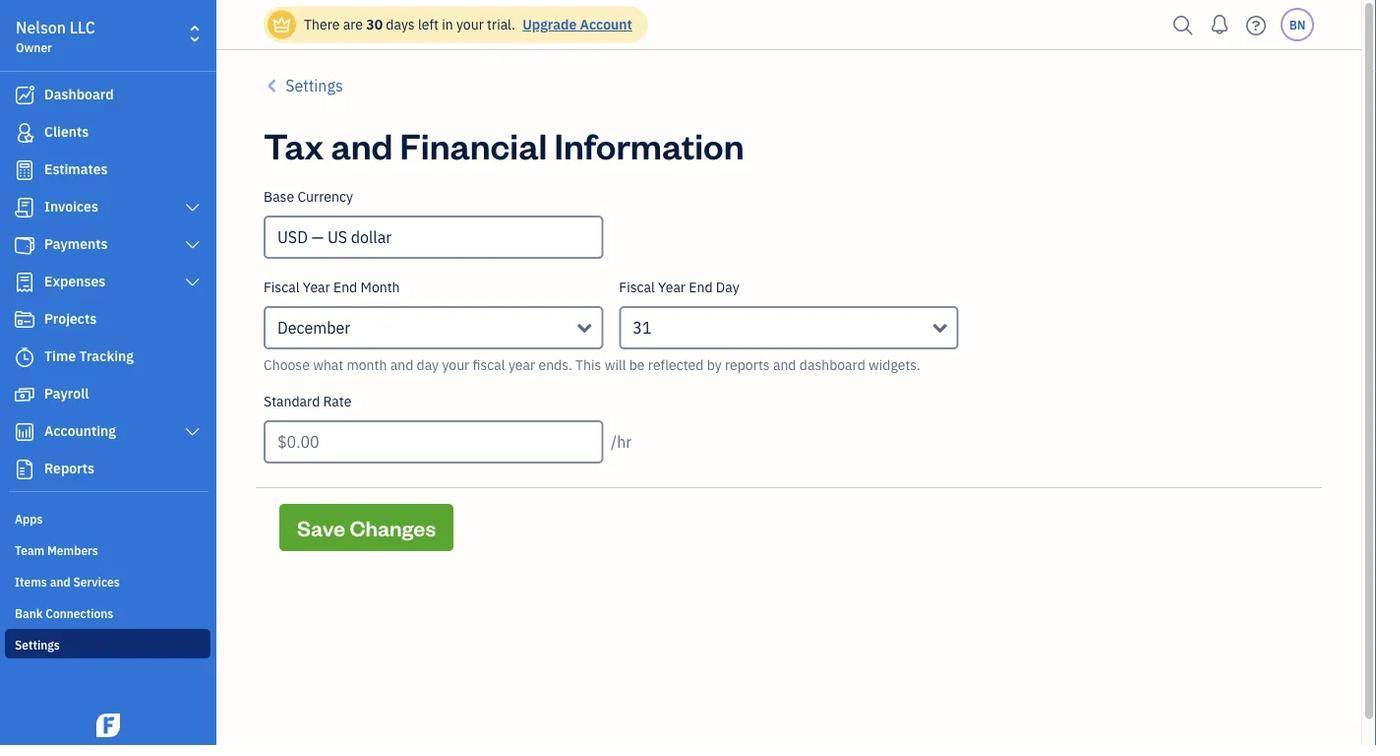 Task type: locate. For each thing, give the bounding box(es) containing it.
settings down "bank"
[[15, 637, 60, 653]]

team members link
[[5, 534, 211, 564]]

settings right chevronleft image on the top left of page
[[286, 75, 343, 96]]

items
[[15, 574, 47, 590]]

apps
[[15, 511, 43, 527]]

items and services
[[15, 574, 120, 590]]

1 year from the left
[[303, 278, 330, 296]]

payments
[[44, 235, 108, 253]]

1 horizontal spatial year
[[659, 278, 686, 296]]

chevron large down image inside payments "link"
[[184, 237, 202, 253]]

bank connections link
[[5, 597, 211, 627]]

client image
[[13, 123, 36, 143]]

owner
[[16, 39, 52, 55]]

end left "day" at the top right of page
[[689, 278, 713, 296]]

chevron large down image inside expenses link
[[184, 275, 202, 290]]

tracking
[[79, 347, 134, 365]]

0 vertical spatial settings
[[286, 75, 343, 96]]

settings inside 'link'
[[15, 637, 60, 653]]

chevronleft image
[[264, 74, 282, 97]]

1 vertical spatial your
[[442, 356, 470, 374]]

search image
[[1168, 10, 1200, 40]]

money image
[[13, 385, 36, 405]]

bn button
[[1281, 8, 1315, 41]]

0 horizontal spatial year
[[303, 278, 330, 296]]

accounting
[[44, 422, 116, 440]]

2 fiscal from the left
[[619, 278, 655, 296]]

year up december
[[303, 278, 330, 296]]

fiscal
[[264, 278, 300, 296], [619, 278, 655, 296]]

fiscal for december
[[264, 278, 300, 296]]

payments link
[[5, 227, 211, 263]]

dashboard link
[[5, 78, 211, 113]]

left
[[418, 15, 439, 33]]

settings
[[286, 75, 343, 96], [15, 637, 60, 653]]

estimates
[[44, 160, 108, 178]]

projects
[[44, 310, 97, 328]]

time
[[44, 347, 76, 365]]

0 horizontal spatial fiscal
[[264, 278, 300, 296]]

settings inside button
[[286, 75, 343, 96]]

fiscal up 31
[[619, 278, 655, 296]]

upgrade
[[523, 15, 577, 33]]

financial
[[400, 121, 548, 168]]

standard
[[264, 392, 320, 410]]

project image
[[13, 310, 36, 330]]

invoice image
[[13, 198, 36, 218]]

save changes
[[297, 513, 436, 541]]

chevron large down image for payments
[[184, 237, 202, 253]]

ends.
[[539, 356, 573, 374]]

1 vertical spatial settings
[[15, 637, 60, 653]]

0 horizontal spatial settings
[[15, 637, 60, 653]]

0 horizontal spatial end
[[334, 278, 357, 296]]

there are 30 days left in your trial. upgrade account
[[304, 15, 633, 33]]

month
[[347, 356, 387, 374]]

year
[[303, 278, 330, 296], [659, 278, 686, 296]]

and
[[331, 121, 393, 168], [390, 356, 414, 374], [773, 356, 797, 374], [50, 574, 71, 590]]

clients link
[[5, 115, 211, 151]]

items and services link
[[5, 566, 211, 595]]

dashboard image
[[13, 86, 36, 105]]

what
[[313, 356, 344, 374]]

2 chevron large down image from the top
[[184, 275, 202, 290]]

chevron large down image inside accounting link
[[184, 424, 202, 440]]

by
[[707, 356, 722, 374]]

Fiscal Year End Day field
[[619, 306, 959, 349]]

your right day
[[442, 356, 470, 374]]

1 horizontal spatial fiscal
[[619, 278, 655, 296]]

Standard Rate text field
[[264, 420, 604, 464]]

dashboard
[[800, 356, 866, 374]]

end left month
[[334, 278, 357, 296]]

and right items
[[50, 574, 71, 590]]

estimates link
[[5, 153, 211, 188]]

base
[[264, 187, 294, 206]]

reports
[[44, 459, 94, 477]]

trial.
[[487, 15, 516, 33]]

end
[[334, 278, 357, 296], [689, 278, 713, 296]]

bank connections
[[15, 605, 113, 621]]

time tracking link
[[5, 340, 211, 375]]

2 end from the left
[[689, 278, 713, 296]]

fiscal up december
[[264, 278, 300, 296]]

timer image
[[13, 347, 36, 367]]

chevron large down image for expenses
[[184, 275, 202, 290]]

1 end from the left
[[334, 278, 357, 296]]

day
[[417, 356, 439, 374]]

standard rate
[[264, 392, 352, 410]]

account
[[580, 15, 633, 33]]

1 fiscal from the left
[[264, 278, 300, 296]]

fiscal for 31
[[619, 278, 655, 296]]

freshbooks image
[[93, 714, 124, 737]]

2 vertical spatial chevron large down image
[[184, 424, 202, 440]]

tax
[[264, 121, 324, 168]]

30
[[366, 15, 383, 33]]

be
[[630, 356, 645, 374]]

clients
[[44, 123, 89, 141]]

save
[[297, 513, 346, 541]]

days
[[386, 15, 415, 33]]

0 vertical spatial chevron large down image
[[184, 237, 202, 253]]

1 horizontal spatial settings
[[286, 75, 343, 96]]

tax and financial information
[[264, 121, 745, 168]]

Currency text field
[[266, 218, 602, 257]]

payroll
[[44, 384, 89, 403]]

3 chevron large down image from the top
[[184, 424, 202, 440]]

your right in
[[457, 15, 484, 33]]

reflected
[[648, 356, 704, 374]]

your
[[457, 15, 484, 33], [442, 356, 470, 374]]

1 vertical spatial chevron large down image
[[184, 275, 202, 290]]

1 chevron large down image from the top
[[184, 237, 202, 253]]

are
[[343, 15, 363, 33]]

settings link
[[5, 629, 211, 658]]

there
[[304, 15, 340, 33]]

go to help image
[[1241, 10, 1273, 40]]

and left day
[[390, 356, 414, 374]]

1 horizontal spatial end
[[689, 278, 713, 296]]

projects link
[[5, 302, 211, 338]]

reports
[[725, 356, 770, 374]]

2 year from the left
[[659, 278, 686, 296]]

end for december
[[334, 278, 357, 296]]

year left "day" at the top right of page
[[659, 278, 686, 296]]

day
[[716, 278, 740, 296]]

chevron large down image
[[184, 237, 202, 253], [184, 275, 202, 290], [184, 424, 202, 440]]

currency
[[298, 187, 353, 206]]



Task type: describe. For each thing, give the bounding box(es) containing it.
fiscal year end day
[[619, 278, 740, 296]]

llc
[[70, 17, 95, 38]]

widgets.
[[869, 356, 921, 374]]

month
[[361, 278, 400, 296]]

members
[[47, 542, 98, 558]]

save changes button
[[280, 504, 454, 551]]

upgrade account link
[[519, 15, 633, 33]]

nelson
[[16, 17, 66, 38]]

bank
[[15, 605, 43, 621]]

estimate image
[[13, 160, 36, 180]]

dashboard
[[44, 85, 114, 103]]

changes
[[350, 513, 436, 541]]

payroll link
[[5, 377, 211, 412]]

invoices link
[[5, 190, 211, 225]]

end for 31
[[689, 278, 713, 296]]

december
[[278, 317, 351, 338]]

team
[[15, 542, 45, 558]]

fiscal year end month
[[264, 278, 400, 296]]

base currency
[[264, 187, 353, 206]]

will
[[605, 356, 626, 374]]

team members
[[15, 542, 98, 558]]

expense image
[[13, 273, 36, 292]]

year for december
[[303, 278, 330, 296]]

reports link
[[5, 452, 211, 487]]

choose what month and day your fiscal year ends. this will be reflected by reports and dashboard widgets.
[[264, 356, 921, 374]]

year for 31
[[659, 278, 686, 296]]

choose
[[264, 356, 310, 374]]

chart image
[[13, 422, 36, 442]]

nelson llc owner
[[16, 17, 95, 55]]

settings button
[[264, 74, 343, 97]]

this
[[576, 356, 602, 374]]

/hr
[[611, 432, 632, 452]]

invoices
[[44, 197, 98, 216]]

fiscal
[[473, 356, 505, 374]]

chevron large down image for accounting
[[184, 424, 202, 440]]

31
[[633, 317, 652, 338]]

notifications image
[[1205, 5, 1236, 44]]

chevron large down image
[[184, 200, 202, 216]]

0 vertical spatial your
[[457, 15, 484, 33]]

expenses link
[[5, 265, 211, 300]]

and up the currency
[[331, 121, 393, 168]]

Fiscal Year End Month field
[[264, 306, 604, 349]]

and right reports
[[773, 356, 797, 374]]

payment image
[[13, 235, 36, 255]]

services
[[73, 574, 120, 590]]

report image
[[13, 460, 36, 479]]

crown image
[[272, 14, 292, 35]]

accounting link
[[5, 414, 211, 450]]

time tracking
[[44, 347, 134, 365]]

and inside the main element
[[50, 574, 71, 590]]

expenses
[[44, 272, 106, 290]]

rate
[[323, 392, 352, 410]]

information
[[555, 121, 745, 168]]

in
[[442, 15, 453, 33]]

main element
[[0, 0, 266, 745]]

bn
[[1290, 17, 1306, 32]]

year
[[509, 356, 536, 374]]

apps link
[[5, 503, 211, 532]]

connections
[[46, 605, 113, 621]]



Task type: vqa. For each thing, say whether or not it's contained in the screenshot.
Fiscal associated with December
yes



